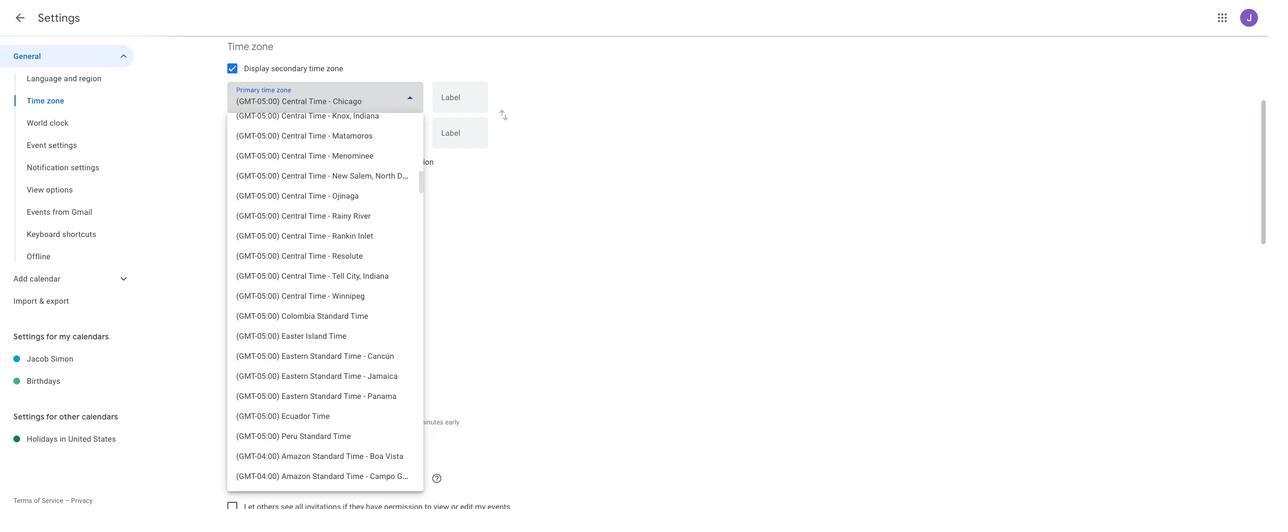Task type: describe. For each thing, give the bounding box(es) containing it.
minute
[[249, 419, 270, 427]]

2 early from the left
[[445, 419, 459, 427]]

keyboard
[[27, 230, 60, 239]]

display secondary time zone
[[244, 64, 343, 73]]

end
[[227, 419, 239, 427]]

(gmt minus 05:00)central time - winnipeg option
[[227, 286, 419, 307]]

for for my
[[46, 332, 57, 342]]

1 to from the left
[[259, 158, 266, 167]]

Label for primary time zone. text field
[[441, 94, 479, 109]]

(gmt minus 05:00)central time - knox, indiana option
[[227, 106, 419, 126]]

language and region
[[27, 74, 102, 83]]

(gmt minus 05:00)central time - rainy river option
[[227, 206, 419, 226]]

(gmt minus 05:00)central time - rankin inlet option
[[227, 226, 419, 246]]

30
[[240, 419, 248, 427]]

meetings left 10 on the left bottom
[[381, 419, 409, 427]]

show world clock
[[244, 255, 305, 264]]

2 vertical spatial clock
[[286, 255, 305, 264]]

speedy meetings
[[244, 396, 304, 405]]

service
[[42, 498, 63, 505]]

2 minutes from the left
[[420, 419, 444, 427]]

tree containing general
[[0, 45, 134, 313]]

longer
[[361, 419, 379, 427]]

1 horizontal spatial world
[[227, 231, 254, 244]]

secondary
[[271, 64, 307, 73]]

0 vertical spatial clock
[[50, 119, 69, 128]]

primary
[[306, 158, 333, 167]]

for for other
[[46, 412, 57, 422]]

1 vertical spatial time zone
[[27, 96, 64, 105]]

add calendar
[[13, 275, 60, 284]]

1 horizontal spatial time
[[335, 158, 350, 167]]

learn more about how google calendar works across time zones
[[227, 181, 421, 188]]

gmail
[[72, 208, 92, 217]]

time zones link
[[388, 181, 421, 188]]

across
[[366, 181, 386, 188]]

jacob
[[27, 355, 49, 364]]

terms of service – privacy
[[13, 498, 93, 505]]

birthdays link
[[27, 371, 134, 393]]

location
[[406, 158, 434, 167]]

export
[[46, 297, 69, 306]]

holidays
[[27, 435, 58, 444]]

&
[[39, 297, 44, 306]]

guest
[[255, 440, 271, 448]]

0 vertical spatial time zone
[[227, 41, 274, 53]]

go back image
[[13, 11, 27, 25]]

import
[[13, 297, 37, 306]]

and inside tree
[[64, 74, 77, 83]]

jacob simon
[[27, 355, 73, 364]]

about
[[263, 181, 280, 188]]

1 vertical spatial my
[[59, 332, 71, 342]]

calendar
[[30, 275, 60, 284]]

1 vertical spatial clock
[[256, 231, 280, 244]]

10
[[410, 419, 418, 427]]

ask
[[244, 158, 257, 167]]

terms
[[13, 498, 32, 505]]

simon
[[51, 355, 73, 364]]

display
[[244, 64, 269, 73]]

google
[[296, 181, 317, 188]]

–
[[65, 498, 69, 505]]

update
[[268, 158, 292, 167]]

(gmt minus 05:00)eastern standard time - cancún option
[[227, 347, 419, 367]]

settings for settings for other calendars
[[13, 412, 44, 422]]

1 vertical spatial time
[[27, 96, 45, 105]]

zone up works
[[352, 158, 369, 167]]

works
[[347, 181, 365, 188]]

birthdays tree item
[[0, 371, 134, 393]]

(gmt minus 05:00)central time - resolute option
[[227, 246, 419, 266]]

birthdays
[[27, 377, 60, 386]]

settings for my calendars tree
[[0, 348, 134, 393]]

1 minutes from the left
[[306, 419, 330, 427]]

zones
[[403, 181, 421, 188]]

5
[[301, 419, 305, 427]]

from
[[53, 208, 70, 217]]

(gmt minus 04:00)amazon standard time - boa vista option
[[227, 447, 419, 467]]

(gmt minus 04:00)amazon standard time - cuiaba option
[[227, 487, 419, 507]]

2 horizontal spatial time
[[388, 181, 401, 188]]

general tree item
[[0, 45, 134, 67]]

speedy
[[244, 396, 269, 405]]

2 vertical spatial settings
[[255, 337, 290, 350]]

general
[[13, 52, 41, 61]]

current
[[379, 158, 404, 167]]

states
[[93, 435, 116, 444]]

holidays in united states
[[27, 435, 116, 444]]

of
[[34, 498, 40, 505]]

offline
[[27, 252, 51, 261]]

events from gmail
[[27, 208, 92, 217]]

(gmt minus 05:00)central time - matamoros option
[[227, 126, 419, 146]]

add
[[13, 275, 28, 284]]

calendars for settings for my calendars
[[73, 332, 109, 342]]

meetings up 5 on the bottom left of page
[[271, 396, 304, 405]]

event inside tree
[[27, 141, 46, 150]]



Task type: locate. For each thing, give the bounding box(es) containing it.
time down language
[[27, 96, 45, 105]]

privacy link
[[71, 498, 93, 505]]

zone right secondary
[[327, 64, 343, 73]]

meetings left 5 on the bottom left of page
[[272, 419, 299, 427]]

settings for other calendars
[[13, 412, 118, 422]]

settings up holidays on the left bottom
[[13, 412, 44, 422]]

minutes
[[306, 419, 330, 427], [420, 419, 444, 427]]

world
[[27, 119, 47, 128], [227, 231, 254, 244]]

0 horizontal spatial world
[[27, 119, 47, 128]]

language
[[27, 74, 62, 83]]

and left longer
[[348, 419, 359, 427]]

1 horizontal spatial event settings
[[227, 337, 290, 350]]

1 vertical spatial event
[[227, 337, 252, 350]]

0 horizontal spatial event settings
[[27, 141, 77, 150]]

time zone down language
[[27, 96, 64, 105]]

0 horizontal spatial time zone
[[27, 96, 64, 105]]

my right 'update'
[[294, 158, 304, 167]]

1 vertical spatial and
[[348, 419, 359, 427]]

event
[[27, 141, 46, 150], [227, 337, 252, 350]]

permissions
[[273, 440, 310, 448]]

shortcuts
[[62, 230, 96, 239]]

time zone
[[227, 41, 274, 53], [27, 96, 64, 105]]

1 horizontal spatial my
[[294, 158, 304, 167]]

0 horizontal spatial to
[[259, 158, 266, 167]]

(gmt minus 05:00)central time - menominee option
[[227, 146, 419, 166]]

calendars up states
[[82, 412, 118, 422]]

group
[[0, 67, 134, 268]]

notification settings
[[27, 163, 99, 172]]

clock
[[50, 119, 69, 128], [256, 231, 280, 244], [286, 255, 305, 264]]

clock up notification settings
[[50, 119, 69, 128]]

time
[[309, 64, 325, 73], [335, 158, 350, 167], [388, 181, 401, 188]]

calendar
[[318, 181, 345, 188]]

0 horizontal spatial event
[[27, 141, 46, 150]]

united
[[68, 435, 91, 444]]

0 vertical spatial my
[[294, 158, 304, 167]]

calendars
[[73, 332, 109, 342], [82, 412, 118, 422]]

for left the other at the bottom left
[[46, 412, 57, 422]]

0 vertical spatial and
[[64, 74, 77, 83]]

zone down "language and region"
[[47, 96, 64, 105]]

(gmt minus 05:00)central time - ojinaga option
[[227, 186, 419, 206]]

to left 'current'
[[371, 158, 378, 167]]

settings right go back image
[[38, 11, 80, 25]]

0 horizontal spatial and
[[64, 74, 77, 83]]

0 horizontal spatial my
[[59, 332, 71, 342]]

1 vertical spatial event settings
[[227, 337, 290, 350]]

1 vertical spatial settings
[[13, 332, 44, 342]]

0 horizontal spatial world clock
[[27, 119, 69, 128]]

1 vertical spatial world
[[227, 231, 254, 244]]

0 vertical spatial time
[[227, 41, 249, 53]]

0 horizontal spatial clock
[[50, 119, 69, 128]]

0 horizontal spatial early
[[332, 419, 346, 427]]

world up show
[[227, 231, 254, 244]]

None field
[[227, 82, 424, 113], [227, 465, 428, 494], [227, 82, 424, 113], [227, 465, 428, 494]]

1 vertical spatial time
[[335, 158, 350, 167]]

options
[[46, 186, 73, 194]]

terms of service link
[[13, 498, 63, 505]]

world clock up notification
[[27, 119, 69, 128]]

default
[[232, 440, 253, 448]]

world clock
[[27, 119, 69, 128], [227, 231, 280, 244]]

more
[[246, 181, 261, 188]]

settings
[[38, 11, 80, 25], [13, 332, 44, 342], [13, 412, 44, 422]]

other
[[59, 412, 80, 422]]

(gmt minus 05:00)central time - tell city, indiana option
[[227, 266, 419, 286]]

keyboard shortcuts
[[27, 230, 96, 239]]

0 horizontal spatial time
[[27, 96, 45, 105]]

early right 10 on the left bottom
[[445, 419, 459, 427]]

0 horizontal spatial time
[[309, 64, 325, 73]]

holidays in united states tree item
[[0, 429, 134, 451]]

event settings inside tree
[[27, 141, 77, 150]]

1 for from the top
[[46, 332, 57, 342]]

jacob simon tree item
[[0, 348, 134, 371]]

event settings
[[27, 141, 77, 150], [227, 337, 290, 350]]

events
[[27, 208, 50, 217]]

time left zones
[[388, 181, 401, 188]]

0 vertical spatial for
[[46, 332, 57, 342]]

1 early from the left
[[332, 419, 346, 427]]

view options
[[27, 186, 73, 194]]

ask to update my primary time zone to current location
[[244, 158, 434, 167]]

(gmt minus 05:00)peru standard time option
[[227, 427, 419, 447]]

group containing language and region
[[0, 67, 134, 268]]

in
[[60, 435, 66, 444]]

1 horizontal spatial time zone
[[227, 41, 274, 53]]

my
[[294, 158, 304, 167], [59, 332, 71, 342]]

0 horizontal spatial minutes
[[306, 419, 330, 427]]

0 vertical spatial event settings
[[27, 141, 77, 150]]

2 to from the left
[[371, 158, 378, 167]]

1 vertical spatial calendars
[[82, 412, 118, 422]]

2 for from the top
[[46, 412, 57, 422]]

region
[[79, 74, 102, 83]]

1 horizontal spatial clock
[[256, 231, 280, 244]]

settings for settings for my calendars
[[13, 332, 44, 342]]

0 vertical spatial calendars
[[73, 332, 109, 342]]

0 vertical spatial world clock
[[27, 119, 69, 128]]

minutes right 10 on the left bottom
[[420, 419, 444, 427]]

holidays in united states link
[[27, 429, 134, 451]]

to right ask
[[259, 158, 266, 167]]

1 horizontal spatial and
[[348, 419, 359, 427]]

1 horizontal spatial to
[[371, 158, 378, 167]]

and left region
[[64, 74, 77, 83]]

show
[[244, 255, 263, 264]]

learn
[[227, 181, 244, 188]]

view
[[27, 186, 44, 194]]

end 30 minute meetings 5 minutes early and longer meetings 10 minutes early
[[227, 419, 459, 427]]

world
[[265, 255, 285, 264]]

and
[[64, 74, 77, 83], [348, 419, 359, 427]]

notification
[[27, 163, 69, 172]]

(gmt minus 05:00)easter island time option
[[227, 327, 419, 347]]

world clock up show
[[227, 231, 280, 244]]

settings up jacob on the left bottom of the page
[[13, 332, 44, 342]]

1 horizontal spatial world clock
[[227, 231, 280, 244]]

Label for secondary time zone. text field
[[441, 129, 479, 145]]

(gmt minus 05:00)eastern standard time - jamaica option
[[227, 367, 419, 387]]

default guest permissions
[[232, 440, 310, 448]]

privacy
[[71, 498, 93, 505]]

settings for my calendars
[[13, 332, 109, 342]]

for up jacob simon
[[46, 332, 57, 342]]

clock up show world clock
[[256, 231, 280, 244]]

world down language
[[27, 119, 47, 128]]

(gmt minus 05:00)ecuador time option
[[227, 407, 419, 427]]

for
[[46, 332, 57, 342], [46, 412, 57, 422]]

tree
[[0, 45, 134, 313]]

calendars for settings for other calendars
[[82, 412, 118, 422]]

0 vertical spatial event
[[27, 141, 46, 150]]

how
[[282, 181, 294, 188]]

1 vertical spatial world clock
[[227, 231, 280, 244]]

settings for settings
[[38, 11, 80, 25]]

(gmt minus 05:00)eastern standard time - panama option
[[227, 387, 419, 407]]

time right primary
[[335, 158, 350, 167]]

zone inside tree
[[47, 96, 64, 105]]

minutes right 5 on the bottom left of page
[[306, 419, 330, 427]]

time up the display
[[227, 41, 249, 53]]

2 vertical spatial settings
[[13, 412, 44, 422]]

1 vertical spatial settings
[[71, 163, 99, 172]]

0 vertical spatial time
[[309, 64, 325, 73]]

my up the jacob simon tree item
[[59, 332, 71, 342]]

1 horizontal spatial minutes
[[420, 419, 444, 427]]

calendars up the jacob simon tree item
[[73, 332, 109, 342]]

early
[[332, 419, 346, 427], [445, 419, 459, 427]]

to
[[259, 158, 266, 167], [371, 158, 378, 167]]

0 vertical spatial world
[[27, 119, 47, 128]]

zone up the display
[[252, 41, 274, 53]]

0 vertical spatial settings
[[38, 11, 80, 25]]

1 vertical spatial for
[[46, 412, 57, 422]]

world clock inside group
[[27, 119, 69, 128]]

2 vertical spatial time
[[388, 181, 401, 188]]

(gmt minus 05:00)central time - new salem, north dakota option
[[227, 166, 419, 186]]

settings
[[48, 141, 77, 150], [71, 163, 99, 172], [255, 337, 290, 350]]

clock right world
[[286, 255, 305, 264]]

0 vertical spatial settings
[[48, 141, 77, 150]]

settings heading
[[38, 11, 80, 25]]

meetings
[[271, 396, 304, 405], [272, 419, 299, 427], [381, 419, 409, 427]]

1 horizontal spatial event
[[227, 337, 252, 350]]

(gmt minus 04:00)amazon standard time - campo grande option
[[227, 467, 419, 487]]

early down the (gmt minus 05:00)eastern standard time - panama option
[[332, 419, 346, 427]]

time zone up the display
[[227, 41, 274, 53]]

1 horizontal spatial time
[[227, 41, 249, 53]]

(gmt minus 05:00)colombia standard time option
[[227, 307, 419, 327]]

2 horizontal spatial clock
[[286, 255, 305, 264]]

time right secondary
[[309, 64, 325, 73]]

zone
[[252, 41, 274, 53], [327, 64, 343, 73], [47, 96, 64, 105], [352, 158, 369, 167]]

import & export
[[13, 297, 69, 306]]

1 horizontal spatial early
[[445, 419, 459, 427]]



Task type: vqa. For each thing, say whether or not it's contained in the screenshot.
the middle CLOCK
yes



